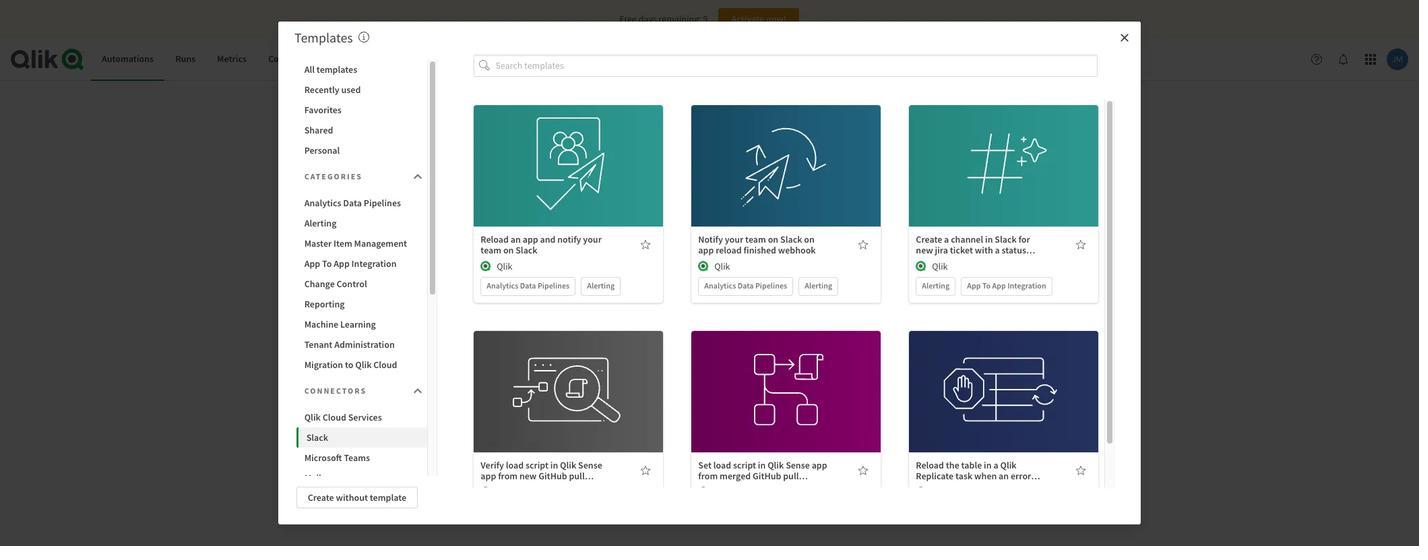 Task type: locate. For each thing, give the bounding box(es) containing it.
request for set
[[699, 480, 730, 493]]

1 horizontal spatial integration
[[1008, 280, 1047, 290]]

github right verify
[[539, 470, 567, 482]]

0 horizontal spatial qlik image
[[481, 261, 492, 271]]

load right verify
[[506, 459, 524, 471]]

reporting
[[304, 298, 345, 310]]

analytics data pipelines up alerting button
[[304, 197, 401, 209]]

2 script from the left
[[733, 459, 756, 471]]

create automation
[[679, 359, 755, 371]]

data down reload an app and notify your team on slack
[[520, 280, 536, 290]]

1 horizontal spatial pipelines
[[538, 280, 570, 290]]

1 vertical spatial create
[[679, 359, 705, 371]]

use template button for notify your team on slack on app reload finished webhook
[[744, 140, 829, 162]]

1 horizontal spatial sense
[[786, 459, 810, 471]]

0 horizontal spatial github
[[539, 470, 567, 482]]

create up change
[[916, 233, 943, 245]]

in right merged
[[758, 459, 766, 471]]

finished
[[744, 244, 777, 256]]

app to app integration inside button
[[304, 258, 397, 270]]

0 horizontal spatial load
[[506, 459, 524, 471]]

microsoft
[[304, 452, 342, 464]]

1 horizontal spatial analytics data pipelines
[[487, 280, 570, 290]]

template for notify your team on slack on app reload finished webhook
[[777, 145, 813, 157]]

request down set
[[699, 480, 730, 493]]

on left and
[[504, 244, 514, 256]]

0 horizontal spatial request
[[481, 480, 512, 493]]

to up change
[[322, 258, 332, 270]]

1 horizontal spatial app to app integration
[[968, 280, 1047, 290]]

slack right "finished"
[[781, 233, 803, 245]]

reload an app and notify your team on slack
[[481, 233, 602, 256]]

2 horizontal spatial create
[[916, 233, 943, 245]]

you
[[625, 330, 642, 343]]

cloud inside button
[[374, 359, 397, 371]]

0 horizontal spatial analytics data pipelines
[[304, 197, 401, 209]]

request down verify
[[481, 480, 512, 493]]

1 horizontal spatial in
[[758, 459, 766, 471]]

0 vertical spatial new
[[916, 244, 934, 256]]

analytics down 'categories'
[[304, 197, 341, 209]]

app inside reload an app and notify your team on slack
[[523, 233, 538, 245]]

activate now! link
[[719, 8, 800, 30]]

1 horizontal spatial pull
[[784, 470, 799, 482]]

analytics for notify your team on slack on app reload finished webhook
[[705, 280, 736, 290]]

sense
[[579, 459, 603, 471], [786, 459, 810, 471]]

1 horizontal spatial request
[[699, 480, 730, 493]]

2 horizontal spatial pipelines
[[756, 280, 788, 290]]

create down 'mail'
[[308, 491, 334, 504]]

services
[[348, 411, 382, 423]]

reload
[[481, 233, 509, 245]]

app
[[304, 258, 320, 270], [334, 258, 350, 270], [968, 280, 981, 290], [993, 280, 1006, 290]]

1 script from the left
[[526, 459, 549, 471]]

a left ticket
[[945, 233, 949, 245]]

1 horizontal spatial analytics
[[487, 280, 519, 290]]

to down with
[[983, 280, 991, 290]]

create for create a channel in slack for new jira ticket with a status change
[[916, 233, 943, 245]]

use template for create a channel in slack for new jira ticket with a status change
[[978, 145, 1031, 157]]

slack up microsoft
[[307, 431, 328, 444]]

0 horizontal spatial from
[[498, 470, 518, 482]]

qlik
[[497, 260, 513, 272], [715, 260, 730, 272], [933, 260, 948, 272], [355, 359, 372, 371], [304, 411, 321, 423], [560, 459, 577, 471], [768, 459, 784, 471]]

1 from from the left
[[498, 470, 518, 482]]

data down "finished"
[[738, 280, 754, 290]]

0 horizontal spatial on
[[504, 244, 514, 256]]

from for verify
[[498, 470, 518, 482]]

0 horizontal spatial pipelines
[[364, 197, 401, 209]]

1 horizontal spatial create
[[679, 359, 705, 371]]

activate
[[732, 13, 765, 25]]

slack left "for" at the right of page
[[995, 233, 1017, 245]]

in right channel
[[986, 233, 993, 245]]

script for new
[[526, 459, 549, 471]]

0 horizontal spatial to
[[322, 258, 332, 270]]

connectors button
[[296, 378, 427, 404]]

analytics data pipelines for reload an app and notify your team on slack
[[487, 280, 570, 290]]

in for merged
[[758, 459, 766, 471]]

1 horizontal spatial qlik image
[[916, 261, 927, 271]]

script
[[526, 459, 549, 471], [733, 459, 756, 471]]

control
[[337, 278, 367, 290]]

details
[[555, 174, 583, 186], [773, 174, 801, 186], [990, 174, 1018, 186], [555, 400, 583, 412], [773, 400, 801, 412], [990, 400, 1018, 412]]

pipelines up alerting button
[[364, 197, 401, 209]]

0 vertical spatial cloud
[[374, 359, 397, 371]]

app inside notify your team on slack on app reload finished webhook
[[699, 244, 714, 256]]

integration down management
[[352, 258, 397, 270]]

1 horizontal spatial from
[[699, 470, 718, 482]]

details button for set load script in qlik sense app from merged github pull request
[[744, 395, 829, 417]]

use template for verify load script in qlik sense app from new github pull request
[[542, 371, 596, 383]]

administration
[[334, 338, 395, 351]]

notify your team on slack on app reload finished webhook
[[699, 233, 816, 256]]

pipelines inside analytics data pipelines button
[[364, 197, 401, 209]]

0 horizontal spatial in
[[551, 459, 558, 471]]

data inside analytics data pipelines button
[[343, 197, 362, 209]]

2 from from the left
[[699, 470, 718, 482]]

analytics down reload
[[487, 280, 519, 290]]

cloud
[[374, 359, 397, 371], [323, 411, 346, 423]]

use
[[542, 145, 557, 157], [760, 145, 775, 157], [978, 145, 993, 157], [542, 371, 557, 383], [760, 371, 775, 383], [978, 371, 993, 383]]

connections button
[[257, 38, 330, 81]]

1 vertical spatial new
[[520, 470, 537, 482]]

team inside reload an app and notify your team on slack
[[481, 244, 502, 256]]

2 pull from the left
[[784, 470, 799, 482]]

shared
[[304, 124, 333, 136]]

a right with
[[995, 244, 1000, 256]]

1 horizontal spatial script
[[733, 459, 756, 471]]

create down have at the bottom left of the page
[[679, 359, 705, 371]]

slack
[[781, 233, 803, 245], [995, 233, 1017, 245], [516, 244, 538, 256], [307, 431, 328, 444]]

1 horizontal spatial new
[[916, 244, 934, 256]]

new right verify
[[520, 470, 537, 482]]

personal
[[304, 144, 340, 156]]

on
[[768, 233, 779, 245], [804, 233, 815, 245], [504, 244, 514, 256]]

0 vertical spatial integration
[[352, 258, 397, 270]]

1 horizontal spatial on
[[768, 233, 779, 245]]

pipelines
[[364, 197, 401, 209], [538, 280, 570, 290], [756, 280, 788, 290]]

use for new
[[542, 371, 557, 383]]

0 horizontal spatial new
[[520, 470, 537, 482]]

0 horizontal spatial analytics
[[304, 197, 341, 209]]

details for verify load script in qlik sense app from new github pull request
[[555, 400, 583, 412]]

verify
[[481, 459, 504, 471]]

use for finished
[[760, 145, 775, 157]]

from
[[498, 470, 518, 482], [699, 470, 718, 482]]

new
[[916, 244, 934, 256], [520, 470, 537, 482]]

with
[[975, 244, 994, 256]]

2 horizontal spatial analytics
[[705, 280, 736, 290]]

app inside set load script in qlik sense app from merged github pull request
[[812, 459, 828, 471]]

machine learning button
[[296, 314, 427, 334]]

1 horizontal spatial load
[[714, 459, 732, 471]]

recently used button
[[296, 80, 427, 100]]

in inside set load script in qlik sense app from merged github pull request
[[758, 459, 766, 471]]

2 qlik image from the left
[[916, 261, 927, 271]]

in inside verify load script in qlik sense app from new github pull request
[[551, 459, 558, 471]]

2 vertical spatial create
[[308, 491, 334, 504]]

add to favorites image for reload an app and notify your team on slack
[[641, 239, 651, 250]]

1 your from the left
[[583, 233, 602, 245]]

mail button
[[296, 468, 427, 488]]

script right set
[[733, 459, 756, 471]]

from inside set load script in qlik sense app from merged github pull request
[[699, 470, 718, 482]]

qlik image
[[481, 261, 492, 271], [916, 261, 927, 271]]

0 vertical spatial app to app integration
[[304, 258, 397, 270]]

script inside set load script in qlik sense app from merged github pull request
[[733, 459, 756, 471]]

status
[[1002, 244, 1027, 256]]

1 horizontal spatial your
[[725, 233, 744, 245]]

not
[[658, 330, 674, 343]]

request inside set load script in qlik sense app from merged github pull request
[[699, 480, 730, 493]]

0 horizontal spatial team
[[481, 244, 502, 256]]

qlik image for create a channel in slack for new jira ticket with a status change
[[916, 261, 927, 271]]

0 horizontal spatial app to app integration
[[304, 258, 397, 270]]

activate now!
[[732, 13, 787, 25]]

0 horizontal spatial data
[[343, 197, 362, 209]]

0 horizontal spatial cloud
[[323, 411, 346, 423]]

app to app integration up 'control'
[[304, 258, 397, 270]]

app down status
[[993, 280, 1006, 290]]

merged
[[720, 470, 751, 482]]

tab list
[[91, 38, 330, 81]]

2 load from the left
[[714, 459, 732, 471]]

use for merged
[[760, 371, 775, 383]]

learning
[[340, 318, 376, 330]]

create inside create a channel in slack for new jira ticket with a status change
[[916, 233, 943, 245]]

script inside verify load script in qlik sense app from new github pull request
[[526, 459, 549, 471]]

app for set load script in qlik sense app from merged github pull request
[[812, 459, 828, 471]]

load right set
[[714, 459, 732, 471]]

2 request from the left
[[699, 480, 730, 493]]

used
[[341, 84, 361, 96]]

add to favorites image for notify your team on slack on app reload finished webhook
[[858, 239, 869, 250]]

create
[[916, 233, 943, 245], [679, 359, 705, 371], [308, 491, 334, 504]]

to inside button
[[322, 258, 332, 270]]

sense for verify load script in qlik sense app from new github pull request
[[579, 459, 603, 471]]

free days remaining: 9
[[620, 13, 708, 25]]

alerting
[[304, 217, 337, 229], [587, 280, 615, 290], [805, 280, 833, 290], [922, 280, 950, 290]]

qlik inside button
[[355, 359, 372, 371]]

analytics data pipelines down reload an app and notify your team on slack
[[487, 280, 570, 290]]

0 vertical spatial create
[[916, 233, 943, 245]]

1 vertical spatial cloud
[[323, 411, 346, 423]]

pull inside verify load script in qlik sense app from new github pull request
[[569, 470, 585, 482]]

app to app integration down status
[[968, 280, 1047, 290]]

1 horizontal spatial github
[[753, 470, 782, 482]]

github inside set load script in qlik sense app from merged github pull request
[[753, 470, 782, 482]]

categories
[[304, 171, 363, 181]]

use template button for verify load script in qlik sense app from new github pull request
[[527, 366, 611, 387]]

in inside create a channel in slack for new jira ticket with a status change
[[986, 233, 993, 245]]

tenant
[[304, 338, 333, 351]]

favorites
[[304, 104, 342, 116]]

request inside verify load script in qlik sense app from new github pull request
[[481, 480, 512, 493]]

integration
[[352, 258, 397, 270], [1008, 280, 1047, 290]]

slack left and
[[516, 244, 538, 256]]

management
[[354, 237, 407, 249]]

1 horizontal spatial team
[[746, 233, 766, 245]]

qlik inside button
[[304, 411, 321, 423]]

app inside verify load script in qlik sense app from new github pull request
[[481, 470, 496, 482]]

sense inside verify load script in qlik sense app from new github pull request
[[579, 459, 603, 471]]

0 horizontal spatial script
[[526, 459, 549, 471]]

connectors
[[304, 386, 367, 396]]

app
[[523, 233, 538, 245], [699, 244, 714, 256], [812, 459, 828, 471], [481, 470, 496, 482]]

1 sense from the left
[[579, 459, 603, 471]]

0 vertical spatial to
[[322, 258, 332, 270]]

1 pull from the left
[[569, 470, 585, 482]]

machine learning
[[304, 318, 376, 330]]

pull inside set load script in qlik sense app from merged github pull request
[[784, 470, 799, 482]]

to
[[345, 359, 354, 371]]

load inside set load script in qlik sense app from merged github pull request
[[714, 459, 732, 471]]

templates are pre-built automations that help you automate common business workflows. get started by selecting one of the pre-built templates or choose the blank canvas to build an automation from scratch. image
[[358, 32, 369, 42]]

analytics down qlik image
[[705, 280, 736, 290]]

0 horizontal spatial sense
[[579, 459, 603, 471]]

0 horizontal spatial pull
[[569, 470, 585, 482]]

1 qlik image from the left
[[481, 261, 492, 271]]

0 horizontal spatial your
[[583, 233, 602, 245]]

1 horizontal spatial data
[[520, 280, 536, 290]]

in right verify
[[551, 459, 558, 471]]

1 vertical spatial to
[[983, 280, 991, 290]]

metrics
[[217, 53, 247, 65]]

from inside verify load script in qlik sense app from new github pull request
[[498, 470, 518, 482]]

2 horizontal spatial in
[[986, 233, 993, 245]]

now!
[[766, 13, 787, 25]]

recently
[[304, 84, 340, 96]]

on right "finished"
[[804, 233, 815, 245]]

0 horizontal spatial integration
[[352, 258, 397, 270]]

github inside verify load script in qlik sense app from new github pull request
[[539, 470, 567, 482]]

on right reload
[[768, 233, 779, 245]]

template for reload an app and notify your team on slack
[[559, 145, 596, 157]]

slack inside create a channel in slack for new jira ticket with a status change
[[995, 233, 1017, 245]]

2 sense from the left
[[786, 459, 810, 471]]

slack inside 'button'
[[307, 431, 328, 444]]

use for slack
[[542, 145, 557, 157]]

details button
[[527, 170, 611, 191], [744, 170, 829, 191], [962, 170, 1047, 191], [527, 395, 611, 417], [744, 395, 829, 417], [962, 395, 1047, 417]]

cloud down administration
[[374, 359, 397, 371]]

add to favorites image
[[641, 239, 651, 250], [858, 239, 869, 250], [1076, 239, 1087, 250], [641, 465, 651, 476], [858, 465, 869, 476], [1076, 465, 1087, 476]]

1 horizontal spatial cloud
[[374, 359, 397, 371]]

team left the "an"
[[481, 244, 502, 256]]

1 vertical spatial app to app integration
[[968, 280, 1047, 290]]

2 github from the left
[[753, 470, 782, 482]]

use template
[[542, 145, 596, 157], [760, 145, 813, 157], [978, 145, 1031, 157], [542, 371, 596, 383], [760, 371, 813, 383], [978, 371, 1031, 383]]

0 horizontal spatial create
[[308, 491, 334, 504]]

github right merged
[[753, 470, 782, 482]]

change
[[304, 278, 335, 290]]

2 your from the left
[[725, 233, 744, 245]]

data for notify your team on slack on app reload finished webhook
[[738, 280, 754, 290]]

script for merged
[[733, 459, 756, 471]]

integration down status
[[1008, 280, 1047, 290]]

cloud down the connectors
[[323, 411, 346, 423]]

pipelines down reload an app and notify your team on slack
[[538, 280, 570, 290]]

app to app integration
[[304, 258, 397, 270], [968, 280, 1047, 290]]

load inside verify load script in qlik sense app from new github pull request
[[506, 459, 524, 471]]

pipelines down "finished"
[[756, 280, 788, 290]]

9
[[703, 13, 708, 25]]

channel
[[951, 233, 984, 245]]

use template button
[[527, 140, 611, 162], [744, 140, 829, 162], [962, 140, 1047, 162], [527, 366, 611, 387], [744, 366, 829, 387], [962, 366, 1047, 387]]

script right verify
[[526, 459, 549, 471]]

1 load from the left
[[506, 459, 524, 471]]

automations
[[719, 330, 778, 343]]

from for set
[[699, 470, 718, 482]]

1 github from the left
[[539, 470, 567, 482]]

team right reload
[[746, 233, 766, 245]]

2 horizontal spatial analytics data pipelines
[[705, 280, 788, 290]]

new left jira on the top of the page
[[916, 244, 934, 256]]

sense inside set load script in qlik sense app from merged github pull request
[[786, 459, 810, 471]]

webhook
[[779, 244, 816, 256]]

analytics
[[304, 197, 341, 209], [487, 280, 519, 290], [705, 280, 736, 290]]

change
[[916, 255, 946, 267]]

your inside reload an app and notify your team on slack
[[583, 233, 602, 245]]

1 horizontal spatial to
[[983, 280, 991, 290]]

2 horizontal spatial data
[[738, 280, 754, 290]]

1 request from the left
[[481, 480, 512, 493]]

1 vertical spatial integration
[[1008, 280, 1047, 290]]

analytics data pipelines down "finished"
[[705, 280, 788, 290]]

data up alerting button
[[343, 197, 362, 209]]



Task type: vqa. For each thing, say whether or not it's contained in the screenshot.
Metrics button at the left of page
yes



Task type: describe. For each thing, give the bounding box(es) containing it.
master item management button
[[296, 233, 427, 253]]

and
[[540, 233, 556, 245]]

use template button for set load script in qlik sense app from merged github pull request
[[744, 366, 829, 387]]

analytics for reload an app and notify your team on slack
[[487, 280, 519, 290]]

qlik inside verify load script in qlik sense app from new github pull request
[[560, 459, 577, 471]]

pull for verify load script in qlik sense app from new github pull request
[[569, 470, 585, 482]]

details button for verify load script in qlik sense app from new github pull request
[[527, 395, 611, 417]]

use for ticket
[[978, 145, 993, 157]]

jira
[[935, 244, 949, 256]]

app for verify load script in qlik sense app from new github pull request
[[481, 470, 496, 482]]

1 horizontal spatial a
[[995, 244, 1000, 256]]

all templates
[[304, 63, 357, 76]]

use template button for create a channel in slack for new jira ticket with a status change
[[962, 140, 1047, 162]]

new inside create a channel in slack for new jira ticket with a status change
[[916, 244, 934, 256]]

details for create a channel in slack for new jira ticket with a status change
[[990, 174, 1018, 186]]

migration to qlik cloud button
[[296, 355, 427, 375]]

notify
[[558, 233, 581, 245]]

github for new
[[539, 470, 567, 482]]

details for set load script in qlik sense app from merged github pull request
[[773, 400, 801, 412]]

use template for set load script in qlik sense app from merged github pull request
[[760, 371, 813, 383]]

automation
[[707, 359, 755, 371]]

machine
[[304, 318, 339, 330]]

2 horizontal spatial on
[[804, 233, 815, 245]]

without
[[336, 491, 368, 504]]

verify load script in qlik sense app from new github pull request
[[481, 459, 603, 493]]

qlik image for reload an app and notify your team on slack
[[481, 261, 492, 271]]

you do not have any automations yet
[[625, 330, 795, 343]]

your inside notify your team on slack on app reload finished webhook
[[725, 233, 744, 245]]

app to app integration button
[[296, 253, 427, 274]]

create for create without template
[[308, 491, 334, 504]]

load for new
[[506, 459, 524, 471]]

analytics data pipelines for notify your team on slack on app reload finished webhook
[[705, 280, 788, 290]]

cloud inside button
[[323, 411, 346, 423]]

templates
[[317, 63, 357, 76]]

load for merged
[[714, 459, 732, 471]]

qlik inside set load script in qlik sense app from merged github pull request
[[768, 459, 784, 471]]

any
[[700, 330, 717, 343]]

templates
[[295, 29, 353, 46]]

categories button
[[296, 163, 427, 190]]

set load script in qlik sense app from merged github pull request
[[699, 459, 828, 493]]

days
[[639, 13, 657, 25]]

github for merged
[[753, 470, 782, 482]]

slack inside reload an app and notify your team on slack
[[516, 244, 538, 256]]

app down create a channel in slack for new jira ticket with a status change
[[968, 280, 981, 290]]

in for new
[[551, 459, 558, 471]]

slack inside notify your team on slack on app reload finished webhook
[[781, 233, 803, 245]]

template for create a channel in slack for new jira ticket with a status change
[[994, 145, 1031, 157]]

app down item
[[334, 258, 350, 270]]

create automation button
[[654, 354, 765, 376]]

create without template button
[[296, 487, 418, 508]]

details button for create a channel in slack for new jira ticket with a status change
[[962, 170, 1047, 191]]

master
[[304, 237, 332, 249]]

details for reload an app and notify your team on slack
[[555, 174, 583, 186]]

0 horizontal spatial a
[[945, 233, 949, 245]]

pipelines for notify your team on slack on app reload finished webhook
[[756, 280, 788, 290]]

team inside notify your team on slack on app reload finished webhook
[[746, 233, 766, 245]]

qlik cloud services
[[304, 411, 382, 423]]

sense for set load script in qlik sense app from merged github pull request
[[786, 459, 810, 471]]

migration to qlik cloud
[[304, 359, 397, 371]]

add to favorites image for create a channel in slack for new jira ticket with a status change
[[1076, 239, 1087, 250]]

reload
[[716, 244, 742, 256]]

use template for reload an app and notify your team on slack
[[542, 145, 596, 157]]

analytics inside button
[[304, 197, 341, 209]]

details for notify your team on slack on app reload finished webhook
[[773, 174, 801, 186]]

details button for notify your team on slack on app reload finished webhook
[[744, 170, 829, 191]]

have
[[676, 330, 698, 343]]

remaining:
[[659, 13, 702, 25]]

all
[[304, 63, 315, 76]]

notify
[[699, 233, 723, 245]]

details button for reload an app and notify your team on slack
[[527, 170, 611, 191]]

add to favorites image for set load script in qlik sense app from merged github pull request
[[858, 465, 869, 476]]

app for notify your team on slack on app reload finished webhook
[[699, 244, 714, 256]]

tenant administration button
[[296, 334, 427, 355]]

ticket
[[950, 244, 973, 256]]

microsoft teams
[[304, 452, 370, 464]]

request for verify
[[481, 480, 512, 493]]

item
[[334, 237, 352, 249]]

microsoft teams button
[[296, 448, 427, 468]]

change control button
[[296, 274, 427, 294]]

for
[[1019, 233, 1031, 245]]

recently used
[[304, 84, 361, 96]]

data for reload an app and notify your team on slack
[[520, 280, 536, 290]]

add to favorites image for verify load script in qlik sense app from new github pull request
[[641, 465, 651, 476]]

runs
[[175, 53, 196, 65]]

migration
[[304, 359, 343, 371]]

teams
[[344, 452, 370, 464]]

slack button
[[296, 427, 427, 448]]

analytics data pipelines button
[[296, 193, 427, 213]]

alerting button
[[296, 213, 427, 233]]

do
[[644, 330, 656, 343]]

Search templates text field
[[496, 55, 1098, 77]]

on inside reload an app and notify your team on slack
[[504, 244, 514, 256]]

analytics data pipelines inside button
[[304, 197, 401, 209]]

pipelines for reload an app and notify your team on slack
[[538, 280, 570, 290]]

runs button
[[165, 38, 206, 81]]

automations
[[102, 53, 154, 65]]

integration inside button
[[352, 258, 397, 270]]

new inside verify load script in qlik sense app from new github pull request
[[520, 470, 537, 482]]

template for set load script in qlik sense app from merged github pull request
[[777, 371, 813, 383]]

template inside create without template button
[[370, 491, 407, 504]]

close image
[[1120, 32, 1131, 43]]

qlik cloud services button
[[296, 407, 427, 427]]

create without template
[[308, 491, 407, 504]]

create a channel in slack for new jira ticket with a status change
[[916, 233, 1031, 267]]

templates are pre-built automations that help you automate common business workflows. get started by selecting one of the pre-built templates or choose the blank canvas to build an automation from scratch. tooltip
[[358, 29, 369, 46]]

qlik image
[[699, 261, 709, 271]]

all templates button
[[296, 59, 427, 80]]

metrics button
[[206, 38, 257, 81]]

connections
[[268, 53, 319, 65]]

set
[[699, 459, 712, 471]]

template for verify load script in qlik sense app from new github pull request
[[559, 371, 596, 383]]

an
[[511, 233, 521, 245]]

personal button
[[296, 140, 427, 160]]

tab list containing automations
[[91, 38, 330, 81]]

create for create automation
[[679, 359, 705, 371]]

app down master
[[304, 258, 320, 270]]

free
[[620, 13, 637, 25]]

use template button for reload an app and notify your team on slack
[[527, 140, 611, 162]]

automations button
[[91, 38, 165, 81]]

mail
[[304, 472, 321, 484]]

use template for notify your team on slack on app reload finished webhook
[[760, 145, 813, 157]]

in for ticket
[[986, 233, 993, 245]]

alerting inside button
[[304, 217, 337, 229]]

yet
[[780, 330, 795, 343]]

change control
[[304, 278, 367, 290]]

reporting button
[[296, 294, 427, 314]]

pull for set load script in qlik sense app from merged github pull request
[[784, 470, 799, 482]]



